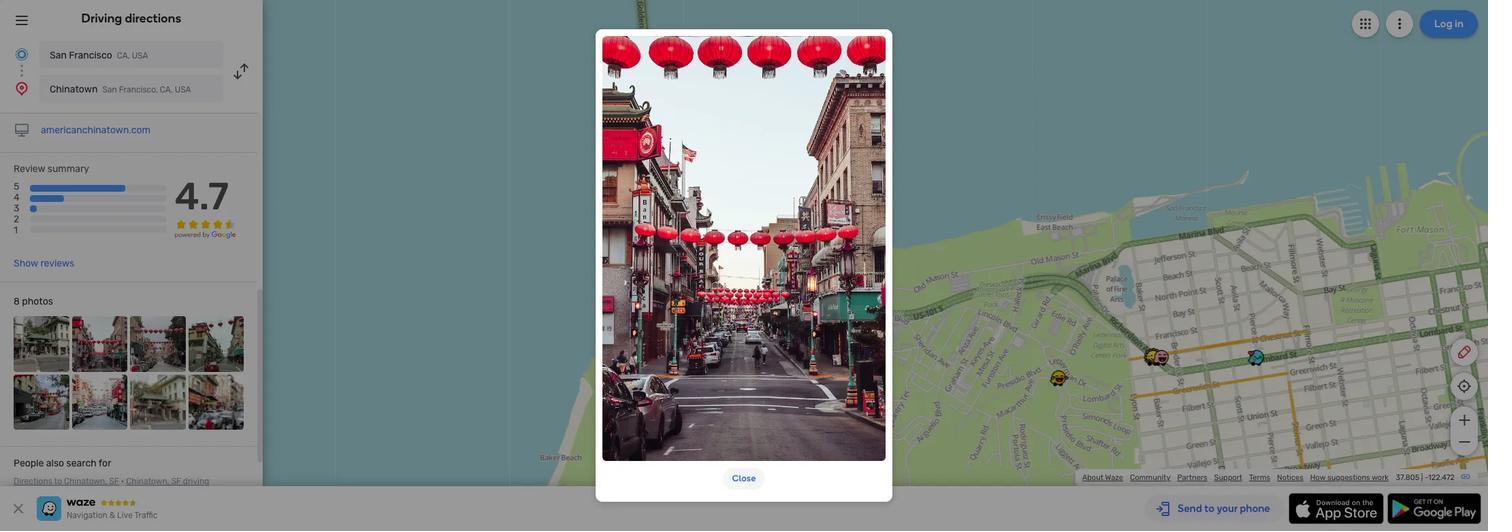 Task type: vqa. For each thing, say whether or not it's contained in the screenshot.
the Live
yes



Task type: locate. For each thing, give the bounding box(es) containing it.
sf down for
[[109, 477, 119, 487]]

0 vertical spatial directions
[[125, 11, 181, 26]]

8
[[14, 296, 20, 308]]

1 horizontal spatial usa
[[175, 85, 191, 95]]

current location image
[[14, 46, 30, 63]]

0 horizontal spatial directions
[[14, 490, 52, 499]]

image 2 of chinatown, sf image
[[72, 317, 127, 372]]

usa
[[132, 51, 148, 61], [175, 85, 191, 95]]

chinatown, up traffic
[[126, 477, 169, 487]]

usa up "francisco,"
[[132, 51, 148, 61]]

san francisco ca, usa
[[50, 50, 148, 61]]

0 horizontal spatial chinatown,
[[64, 477, 107, 487]]

navigation
[[67, 511, 108, 521]]

4.7
[[175, 174, 229, 219]]

1 horizontal spatial ca,
[[160, 85, 173, 95]]

reviews
[[40, 258, 74, 270]]

waze
[[1106, 474, 1124, 483]]

2 chinatown, from the left
[[126, 477, 169, 487]]

ca, right francisco on the left of the page
[[117, 51, 130, 61]]

location image
[[14, 80, 30, 97]]

5 4 3 2 1
[[14, 181, 20, 237]]

ca, inside san francisco ca, usa
[[117, 51, 130, 61]]

driving
[[183, 477, 209, 487]]

0 vertical spatial ca,
[[117, 51, 130, 61]]

summary
[[48, 163, 89, 175]]

terms link
[[1250, 474, 1271, 483]]

chinatown, down 'search'
[[64, 477, 107, 487]]

0 horizontal spatial ca,
[[117, 51, 130, 61]]

usa right "francisco,"
[[175, 85, 191, 95]]

search
[[66, 458, 97, 470]]

directions right the driving
[[125, 11, 181, 26]]

usa inside san francisco ca, usa
[[132, 51, 148, 61]]

san left "francisco,"
[[102, 85, 117, 95]]

0 horizontal spatial san
[[50, 50, 67, 61]]

1 horizontal spatial chinatown,
[[126, 477, 169, 487]]

0 vertical spatial usa
[[132, 51, 148, 61]]

image 6 of chinatown, sf image
[[72, 375, 127, 431]]

for
[[99, 458, 111, 470]]

pencil image
[[1457, 345, 1473, 361]]

people
[[14, 458, 44, 470]]

notices link
[[1278, 474, 1304, 483]]

chinatown, sf driving directions link
[[14, 477, 209, 499]]

ca,
[[117, 51, 130, 61], [160, 85, 173, 95]]

image 5 of chinatown, sf image
[[14, 375, 69, 431]]

sf left driving on the left bottom
[[171, 477, 181, 487]]

chinatown, sf driving directions
[[14, 477, 209, 499]]

directions down directions
[[14, 490, 52, 499]]

&
[[110, 511, 115, 521]]

support
[[1215, 474, 1243, 483]]

1 chinatown, from the left
[[64, 477, 107, 487]]

san inside 'chinatown san francisco, ca, usa'
[[102, 85, 117, 95]]

1 vertical spatial ca,
[[160, 85, 173, 95]]

ca, right "francisco,"
[[160, 85, 173, 95]]

chinatown,
[[64, 477, 107, 487], [126, 477, 169, 487]]

1 horizontal spatial sf
[[171, 477, 181, 487]]

notices
[[1278, 474, 1304, 483]]

|
[[1422, 474, 1424, 483]]

1 vertical spatial san
[[102, 85, 117, 95]]

37.805 | -122.472
[[1397, 474, 1455, 483]]

zoom in image
[[1456, 413, 1474, 429]]

0 horizontal spatial usa
[[132, 51, 148, 61]]

san
[[50, 50, 67, 61], [102, 85, 117, 95]]

people also search for
[[14, 458, 111, 470]]

directions
[[14, 477, 52, 487]]

sf
[[109, 477, 119, 487], [171, 477, 181, 487]]

chinatown san francisco, ca, usa
[[50, 84, 191, 95]]

sf inside chinatown, sf driving directions
[[171, 477, 181, 487]]

francisco,
[[119, 85, 158, 95]]

1 horizontal spatial san
[[102, 85, 117, 95]]

1 vertical spatial directions
[[14, 490, 52, 499]]

link image
[[1461, 472, 1472, 483]]

usa inside 'chinatown san francisco, ca, usa'
[[175, 85, 191, 95]]

image 7 of chinatown, sf image
[[130, 375, 186, 431]]

also
[[46, 458, 64, 470]]

2 sf from the left
[[171, 477, 181, 487]]

2
[[14, 214, 19, 226]]

chinatown
[[50, 84, 98, 95]]

partners link
[[1178, 474, 1208, 483]]

directions to chinatown, sf
[[14, 477, 119, 487]]

-
[[1426, 474, 1429, 483]]

directions
[[125, 11, 181, 26], [14, 490, 52, 499]]

partners
[[1178, 474, 1208, 483]]

san left francisco on the left of the page
[[50, 50, 67, 61]]

0 horizontal spatial sf
[[109, 477, 119, 487]]

community link
[[1131, 474, 1171, 483]]

1 horizontal spatial directions
[[125, 11, 181, 26]]

1 vertical spatial usa
[[175, 85, 191, 95]]



Task type: describe. For each thing, give the bounding box(es) containing it.
about
[[1083, 474, 1104, 483]]

suggestions
[[1328, 474, 1371, 483]]

about waze community partners support terms notices how suggestions work
[[1083, 474, 1389, 483]]

zoom out image
[[1456, 435, 1474, 451]]

traffic
[[135, 511, 158, 521]]

1
[[14, 225, 18, 237]]

image 4 of chinatown, sf image
[[188, 317, 244, 372]]

community
[[1131, 474, 1171, 483]]

about waze link
[[1083, 474, 1124, 483]]

5
[[14, 181, 19, 193]]

how suggestions work link
[[1311, 474, 1389, 483]]

computer image
[[14, 123, 30, 139]]

live
[[117, 511, 133, 521]]

photos
[[22, 296, 53, 308]]

show reviews
[[14, 258, 74, 270]]

1 sf from the left
[[109, 477, 119, 487]]

americanchinatown.com link
[[41, 125, 151, 136]]

americanchinatown.com
[[41, 125, 151, 136]]

navigation & live traffic
[[67, 511, 158, 521]]

ca, inside 'chinatown san francisco, ca, usa'
[[160, 85, 173, 95]]

image 3 of chinatown, sf image
[[130, 317, 186, 372]]

review summary
[[14, 163, 89, 175]]

image 8 of chinatown, sf image
[[188, 375, 244, 431]]

driving
[[81, 11, 122, 26]]

122.472
[[1429, 474, 1455, 483]]

directions to chinatown, sf link
[[14, 477, 119, 487]]

show
[[14, 258, 38, 270]]

chinatown, inside chinatown, sf driving directions
[[126, 477, 169, 487]]

3
[[14, 203, 19, 215]]

x image
[[10, 501, 27, 518]]

0 vertical spatial san
[[50, 50, 67, 61]]

driving directions
[[81, 11, 181, 26]]

37.805
[[1397, 474, 1420, 483]]

to
[[54, 477, 62, 487]]

4
[[14, 192, 20, 204]]

terms
[[1250, 474, 1271, 483]]

work
[[1372, 474, 1389, 483]]

8 photos
[[14, 296, 53, 308]]

how
[[1311, 474, 1326, 483]]

directions inside chinatown, sf driving directions
[[14, 490, 52, 499]]

review
[[14, 163, 45, 175]]

support link
[[1215, 474, 1243, 483]]

francisco
[[69, 50, 112, 61]]

image 1 of chinatown, sf image
[[14, 317, 69, 372]]



